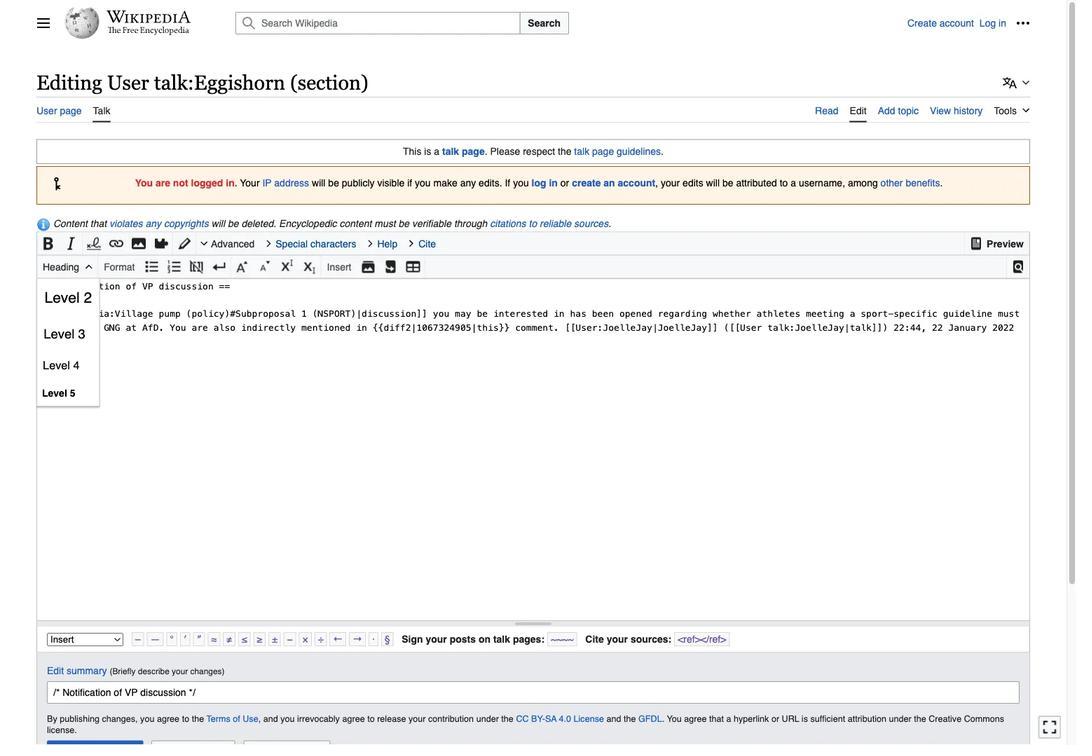 Task type: vqa. For each thing, say whether or not it's contained in the screenshot.
1st provided. from right
no



Task type: locate. For each thing, give the bounding box(es) containing it.
2 horizontal spatial a
[[791, 177, 797, 189]]

editing
[[36, 71, 102, 94]]

Search search field
[[219, 12, 908, 34]]

other
[[881, 177, 904, 189]]

1 horizontal spatial you
[[667, 714, 682, 724]]

0 horizontal spatial ,
[[259, 714, 261, 724]]

under right attribution
[[890, 714, 912, 724]]

heading button
[[37, 256, 98, 278]]

no wiki formatting image
[[190, 256, 204, 277]]

hyperlink
[[734, 714, 770, 724]]

will right the edits
[[707, 177, 720, 189]]

and right license
[[607, 714, 622, 724]]

page left please
[[462, 146, 485, 157]]

main content containing editing
[[31, 63, 1037, 745]]

a inside . you agree that a hyperlink or url is sufficient attribution under the creative commons license.
[[727, 714, 732, 724]]

1 vertical spatial edit
[[47, 665, 64, 676]]

→ link
[[349, 633, 366, 647]]

1 vertical spatial any
[[145, 218, 161, 229]]

level 3
[[44, 326, 85, 342]]

cite for cite
[[419, 238, 436, 249]]

Search Wikipedia search field
[[236, 12, 521, 34]]

,
[[656, 177, 659, 189], [259, 714, 261, 724]]

0 horizontal spatial account
[[618, 177, 656, 189]]

0 vertical spatial cite
[[419, 238, 436, 249]]

2 and from the left
[[607, 714, 622, 724]]

benefits
[[906, 177, 941, 189]]

1 horizontal spatial is
[[802, 714, 809, 724]]

talk:eggishorn
[[154, 71, 285, 94]]

verifiable
[[412, 218, 452, 229]]

account right an at the right of the page
[[618, 177, 656, 189]]

user up talk 'link'
[[107, 71, 149, 94]]

0 horizontal spatial cite
[[419, 238, 436, 249]]

syntax highlighting image
[[177, 233, 191, 254]]

cite right ~~~~
[[586, 634, 604, 645]]

level 2
[[45, 289, 92, 306]]

0 vertical spatial account
[[940, 18, 975, 29]]

cite inside the cite dropdown button
[[419, 238, 436, 249]]

help button
[[365, 233, 406, 255]]

level left 4
[[43, 359, 70, 372]]

1 horizontal spatial that
[[710, 714, 724, 724]]

1 horizontal spatial talk
[[494, 634, 511, 645]]

you right gfdl link
[[667, 714, 682, 724]]

1 under from the left
[[477, 714, 499, 724]]

or left url
[[772, 714, 780, 724]]

none text field inside main content
[[47, 682, 1020, 704]]

main content
[[31, 63, 1037, 745]]

1 horizontal spatial user
[[107, 71, 149, 94]]

content that violates any copyrights will be deleted. encyclopedic content must be verifiable through citations to reliable sources .
[[53, 218, 612, 229]]

1 horizontal spatial cite
[[586, 634, 604, 645]]

your right describe on the left bottom
[[172, 667, 188, 676]]

0 horizontal spatial a
[[434, 146, 440, 157]]

talk up the make
[[443, 146, 459, 157]]

page up an at the right of the page
[[593, 146, 614, 157]]

3
[[78, 326, 85, 342]]

citations
[[490, 218, 526, 229]]

2 under from the left
[[890, 714, 912, 724]]

(section)
[[290, 71, 369, 94]]

contribution
[[428, 714, 474, 724]]

talk up create
[[575, 146, 590, 157]]

talk
[[443, 146, 459, 157], [575, 146, 590, 157], [494, 634, 511, 645]]

, right of in the bottom left of the page
[[259, 714, 261, 724]]

log
[[532, 177, 547, 189]]

0 vertical spatial ,
[[656, 177, 659, 189]]

user page
[[36, 105, 82, 116]]

3 agree from the left
[[685, 714, 707, 724]]

a right this
[[434, 146, 440, 157]]

in inside personal tools navigation
[[999, 18, 1007, 29]]

tools
[[995, 105, 1018, 116]]

log in link
[[532, 177, 558, 189]]

1 vertical spatial is
[[802, 714, 809, 724]]

and
[[263, 714, 278, 724], [607, 714, 622, 724]]

you
[[415, 177, 431, 189], [513, 177, 529, 189], [140, 714, 155, 724], [281, 714, 295, 724]]

0 horizontal spatial will
[[211, 218, 225, 229]]

0 horizontal spatial you
[[135, 177, 153, 189]]

1 horizontal spatial under
[[890, 714, 912, 724]]

cite
[[419, 238, 436, 249], [586, 634, 604, 645]]

you left 'are'
[[135, 177, 153, 189]]

in right "log"
[[999, 18, 1007, 29]]

–
[[135, 634, 141, 645]]

0 vertical spatial in
[[999, 18, 1007, 29]]

read link
[[816, 97, 839, 121]]

and right use
[[263, 714, 278, 724]]

through
[[454, 218, 488, 229]]

in.
[[226, 177, 237, 189]]

1 horizontal spatial will
[[312, 177, 326, 189]]

is right url
[[802, 714, 809, 724]]

<ref></ref>
[[678, 634, 727, 645]]

is right this
[[425, 146, 432, 157]]

terms of use link
[[207, 714, 259, 724]]

agree right changes,
[[157, 714, 180, 724]]

1 vertical spatial cite
[[586, 634, 604, 645]]

1 vertical spatial account
[[618, 177, 656, 189]]

0 horizontal spatial user
[[36, 105, 57, 116]]

0 vertical spatial user
[[107, 71, 149, 94]]

subscript image
[[303, 256, 317, 277]]

insert a template image
[[154, 233, 168, 254]]

0 vertical spatial or
[[561, 177, 570, 189]]

None text field
[[47, 682, 1020, 704]]

0 horizontal spatial page
[[60, 105, 82, 116]]

must
[[375, 218, 396, 229]]

1 horizontal spatial account
[[940, 18, 975, 29]]

≥
[[257, 634, 262, 645]]

that left hyperlink
[[710, 714, 724, 724]]

your left the edits
[[661, 177, 680, 189]]

table image
[[406, 256, 420, 277]]

account left "log"
[[940, 18, 975, 29]]

0 horizontal spatial or
[[561, 177, 570, 189]]

that
[[90, 218, 107, 229], [710, 714, 724, 724]]

1 horizontal spatial in
[[999, 18, 1007, 29]]

2 vertical spatial a
[[727, 714, 732, 724]]

1 vertical spatial you
[[667, 714, 682, 724]]

edit link
[[850, 97, 867, 122]]

in right 'log'
[[549, 177, 558, 189]]

2 horizontal spatial page
[[593, 146, 614, 157]]

″ link
[[193, 633, 205, 647]]

read
[[816, 105, 839, 116]]

1 vertical spatial in
[[549, 177, 558, 189]]

0 vertical spatial that
[[90, 218, 107, 229]]

create
[[908, 18, 938, 29]]

log in and more options image
[[1017, 16, 1031, 30]]

the right the respect
[[558, 146, 572, 157]]

editing user talk:eggishorn (section)
[[36, 71, 369, 94]]

your
[[661, 177, 680, 189], [426, 634, 447, 645], [607, 634, 628, 645], [172, 667, 188, 676], [409, 714, 426, 724]]

edit left the summary
[[47, 665, 64, 676]]

1 agree from the left
[[157, 714, 180, 724]]

link image
[[109, 233, 123, 254]]

← link
[[330, 633, 347, 647]]

level for level 2
[[45, 289, 80, 306]]

level left "3"
[[44, 326, 75, 342]]

you
[[135, 177, 153, 189], [667, 714, 682, 724]]

agree right gfdl link
[[685, 714, 707, 724]]

your left the sources:
[[607, 634, 628, 645]]

citations to reliable sources link
[[490, 218, 609, 229]]

any up insert a template image
[[145, 218, 161, 229]]

cite your sources: <ref></ref>
[[586, 634, 727, 645]]

None submit
[[47, 741, 143, 745], [152, 741, 235, 745], [244, 741, 331, 745], [47, 741, 143, 745], [152, 741, 235, 745], [244, 741, 331, 745]]

0 vertical spatial any
[[461, 177, 476, 189]]

· link
[[369, 633, 379, 647]]

edit left add
[[850, 105, 867, 116]]

edit
[[850, 105, 867, 116], [47, 665, 64, 676]]

in inside main content
[[549, 177, 558, 189]]

special characters
[[276, 238, 357, 249]]

page down editing
[[60, 105, 82, 116]]

0 horizontal spatial in
[[549, 177, 558, 189]]

, down guidelines
[[656, 177, 659, 189]]

0 horizontal spatial is
[[425, 146, 432, 157]]

that inside . you agree that a hyperlink or url is sufficient attribution under the creative commons license.
[[710, 714, 724, 724]]

×
[[303, 634, 308, 645]]

any left edits.
[[461, 177, 476, 189]]

copyrights
[[164, 218, 209, 229]]

talk right on
[[494, 634, 511, 645]]

level left 2
[[45, 289, 80, 306]]

2 horizontal spatial agree
[[685, 714, 707, 724]]

under left 'cc'
[[477, 714, 499, 724]]

will up advanced dropdown button
[[211, 218, 225, 229]]

make
[[434, 177, 458, 189]]

not
[[173, 177, 188, 189]]

level 4 link
[[37, 351, 99, 380]]

language image
[[1004, 76, 1018, 90]]

1 horizontal spatial agree
[[343, 714, 365, 724]]

respect
[[523, 146, 555, 157]]

0 horizontal spatial edit
[[47, 665, 64, 676]]

1 horizontal spatial or
[[772, 714, 780, 724]]

≠
[[227, 634, 232, 645]]

level 5
[[42, 387, 75, 399]]

a left hyperlink
[[727, 714, 732, 724]]

the left gfdl
[[624, 714, 636, 724]]

url
[[782, 714, 800, 724]]

fullscreen image
[[1044, 721, 1058, 735]]

1 vertical spatial a
[[791, 177, 797, 189]]

1 horizontal spatial and
[[607, 714, 622, 724]]

. you agree that a hyperlink or url is sufficient attribution under the creative commons license.
[[47, 714, 1005, 736]]

user down editing
[[36, 105, 57, 116]]

superscript image
[[280, 256, 294, 277]]

by-
[[532, 714, 546, 724]]

help
[[378, 238, 398, 249]]

0 horizontal spatial under
[[477, 714, 499, 724]]

to
[[780, 177, 788, 189], [529, 218, 537, 229], [182, 714, 189, 724], [368, 714, 375, 724]]

cite down verifiable
[[419, 238, 436, 249]]

other benefits link
[[881, 177, 941, 189]]

2 horizontal spatial talk
[[575, 146, 590, 157]]

1 vertical spatial or
[[772, 714, 780, 724]]

1 horizontal spatial a
[[727, 714, 732, 724]]

log in link
[[980, 18, 1007, 29]]

1 horizontal spatial any
[[461, 177, 476, 189]]

be left the publicly
[[328, 177, 339, 189]]

edit for edit summary (briefly describe your changes)
[[47, 665, 64, 676]]

user
[[107, 71, 149, 94], [36, 105, 57, 116]]

format
[[104, 261, 135, 273]]

0 horizontal spatial agree
[[157, 714, 180, 724]]

cc by-sa 4.0 license link
[[516, 714, 605, 724]]

§
[[385, 634, 390, 645]]

a left username,
[[791, 177, 797, 189]]

an
[[604, 177, 615, 189]]

add topic link
[[879, 97, 919, 121]]

the left creative at the bottom of page
[[915, 714, 927, 724]]

picture gallery image
[[362, 256, 376, 277]]

agree right irrevocably
[[343, 714, 365, 724]]

or right log in link
[[561, 177, 570, 189]]

0 horizontal spatial any
[[145, 218, 161, 229]]

creative
[[929, 714, 962, 724]]

commons
[[965, 714, 1005, 724]]

release
[[377, 714, 406, 724]]

bold image
[[41, 233, 55, 254]]

use
[[243, 714, 259, 724]]

cite for cite your sources: <ref></ref>
[[586, 634, 604, 645]]

edit summary link
[[47, 665, 107, 676]]

1 vertical spatial that
[[710, 714, 724, 724]]

search
[[528, 18, 561, 29]]

special
[[276, 238, 308, 249]]

will right address
[[312, 177, 326, 189]]

1 horizontal spatial edit
[[850, 105, 867, 116]]

2 horizontal spatial will
[[707, 177, 720, 189]]

the inside . you agree that a hyperlink or url is sufficient attribution under the creative commons license.
[[915, 714, 927, 724]]

0 vertical spatial edit
[[850, 105, 867, 116]]

any
[[461, 177, 476, 189], [145, 218, 161, 229]]

0 horizontal spatial and
[[263, 714, 278, 724]]

level left 5
[[42, 387, 67, 399]]

to left reliable
[[529, 218, 537, 229]]

summary
[[67, 665, 107, 676]]

that up signature and timestamp icon
[[90, 218, 107, 229]]

.
[[485, 146, 488, 157], [661, 146, 664, 157], [941, 177, 943, 189], [609, 218, 612, 229], [662, 714, 665, 724]]

— link
[[147, 633, 164, 647]]

by publishing changes, you agree to the terms of use , and you irrevocably agree to release your contribution under the cc by-sa 4.0 license and the gfdl
[[47, 714, 662, 724]]



Task type: describe. For each thing, give the bounding box(es) containing it.
changes,
[[102, 714, 138, 724]]

add
[[879, 105, 896, 116]]

of
[[233, 714, 240, 724]]

0 vertical spatial is
[[425, 146, 432, 157]]

menu image
[[36, 16, 50, 30]]

italic image
[[64, 233, 78, 254]]

2 agree from the left
[[343, 714, 365, 724]]

°
[[170, 634, 174, 645]]

content
[[340, 218, 372, 229]]

deleted.
[[242, 218, 276, 229]]

5
[[70, 387, 75, 399]]

. inside . you agree that a hyperlink or url is sufficient attribution under the creative commons license.
[[662, 714, 665, 724]]

0 vertical spatial you
[[135, 177, 153, 189]]

gfdl link
[[639, 714, 662, 724]]

encyclopedic
[[279, 218, 337, 229]]

′
[[184, 634, 187, 645]]

0 vertical spatial a
[[434, 146, 440, 157]]

address
[[274, 177, 309, 189]]

big image
[[235, 256, 249, 277]]

agree inside . you agree that a hyperlink or url is sufficient attribution under the creative commons license.
[[685, 714, 707, 724]]

guidelines
[[617, 146, 661, 157]]

Wikitext source editor text field
[[37, 279, 1030, 621]]

(briefly
[[110, 667, 136, 676]]

small image
[[258, 256, 272, 277]]

level 5 link
[[37, 380, 99, 406]]

visible
[[378, 177, 405, 189]]

new line image
[[212, 256, 226, 277]]

edit for edit
[[850, 105, 867, 116]]

attributed
[[737, 177, 778, 189]]

cc
[[516, 714, 529, 724]]

~~~~
[[551, 634, 574, 645]]

account inside personal tools navigation
[[940, 18, 975, 29]]

the left 'cc'
[[502, 714, 514, 724]]

license
[[574, 714, 605, 724]]

÷
[[318, 634, 324, 645]]

≥ link
[[253, 633, 266, 647]]

the free encyclopedia image
[[108, 27, 190, 36]]

you inside . you agree that a hyperlink or url is sufficient attribution under the creative commons license.
[[667, 714, 682, 724]]

be left attributed
[[723, 177, 734, 189]]

ip
[[263, 177, 272, 189]]

←
[[333, 634, 343, 645]]

2
[[84, 289, 92, 306]]

– link
[[132, 633, 144, 647]]

add topic
[[879, 105, 919, 116]]

·
[[372, 634, 375, 645]]

username,
[[799, 177, 846, 189]]

sources:
[[631, 634, 672, 645]]

terms
[[207, 714, 231, 724]]

is inside . you agree that a hyperlink or url is sufficient attribution under the creative commons license.
[[802, 714, 809, 724]]

view history link
[[931, 97, 983, 121]]

violates
[[109, 218, 143, 229]]

edits
[[683, 177, 704, 189]]

irrevocably
[[297, 714, 340, 724]]

1 horizontal spatial page
[[462, 146, 485, 157]]

≠ link
[[223, 633, 236, 647]]

be up advanced
[[228, 218, 239, 229]]

signature and timestamp image
[[87, 233, 101, 254]]

level for level 5
[[42, 387, 67, 399]]

article image
[[970, 233, 984, 254]]

wikipedia image
[[107, 11, 191, 23]]

1 vertical spatial ,
[[259, 714, 261, 724]]

content
[[53, 218, 88, 229]]

1 vertical spatial user
[[36, 105, 57, 116]]

attribution
[[848, 714, 887, 724]]

≈ link
[[208, 633, 220, 647]]

′ link
[[180, 633, 190, 647]]

÷ link
[[315, 633, 327, 647]]

1 horizontal spatial ,
[[656, 177, 659, 189]]

4.0
[[559, 714, 572, 724]]

edit summary (briefly describe your changes)
[[47, 665, 225, 676]]

− link
[[284, 633, 296, 647]]

1 and from the left
[[263, 714, 278, 724]]

cite button
[[406, 233, 445, 255]]

characters
[[311, 238, 357, 249]]

gfdl
[[639, 714, 662, 724]]

violates any copyrights link
[[109, 218, 209, 229]]

ip address link
[[263, 177, 309, 189]]

the left terms
[[192, 714, 204, 724]]

level 3 link
[[37, 317, 99, 351]]

your right release
[[409, 714, 426, 724]]

sign your posts on talk pages: ~~~~
[[402, 634, 574, 645]]

redirect image
[[384, 256, 398, 277]]

this is a talk page . please respect the talk page guidelines .
[[403, 146, 664, 157]]

create account log in
[[908, 18, 1007, 29]]

history
[[955, 105, 983, 116]]

your inside edit summary (briefly describe your changes)
[[172, 667, 188, 676]]

to left terms
[[182, 714, 189, 724]]

user page link
[[36, 97, 82, 121]]

level for level 3
[[44, 326, 75, 342]]

to left release
[[368, 714, 375, 724]]

posts
[[450, 634, 476, 645]]

on
[[479, 634, 491, 645]]

talk page link
[[443, 146, 485, 157]]

pages:
[[513, 634, 545, 645]]

this
[[403, 146, 422, 157]]

view
[[931, 105, 952, 116]]

≤ link
[[238, 633, 251, 647]]

images and media image
[[132, 233, 146, 254]]

″
[[197, 634, 202, 645]]

0 horizontal spatial talk
[[443, 146, 459, 157]]

under inside . you agree that a hyperlink or url is sufficient attribution under the creative commons license.
[[890, 714, 912, 724]]

sources
[[574, 218, 609, 229]]

logged
[[191, 177, 223, 189]]

log
[[980, 18, 997, 29]]

level for level 4
[[43, 359, 70, 372]]

search and replace image
[[1012, 256, 1026, 277]]

reliable
[[540, 218, 572, 229]]

create account link
[[908, 18, 975, 29]]

−
[[287, 634, 293, 645]]

describe
[[138, 667, 170, 676]]

numbered list image
[[167, 256, 181, 277]]

talk
[[93, 105, 110, 116]]

or inside . you agree that a hyperlink or url is sufficient attribution under the creative commons license.
[[772, 714, 780, 724]]

your right sign
[[426, 634, 447, 645]]

view history
[[931, 105, 983, 116]]

license.
[[47, 725, 77, 736]]

publicly
[[342, 177, 375, 189]]

preview
[[987, 238, 1025, 249]]

publishing
[[60, 714, 100, 724]]

0 horizontal spatial that
[[90, 218, 107, 229]]

personal tools navigation
[[908, 12, 1035, 34]]

be right must
[[399, 218, 410, 229]]

search button
[[520, 12, 569, 34]]

to right attributed
[[780, 177, 788, 189]]

are
[[156, 177, 170, 189]]

sa
[[546, 714, 557, 724]]

bulleted list image
[[145, 256, 159, 277]]



